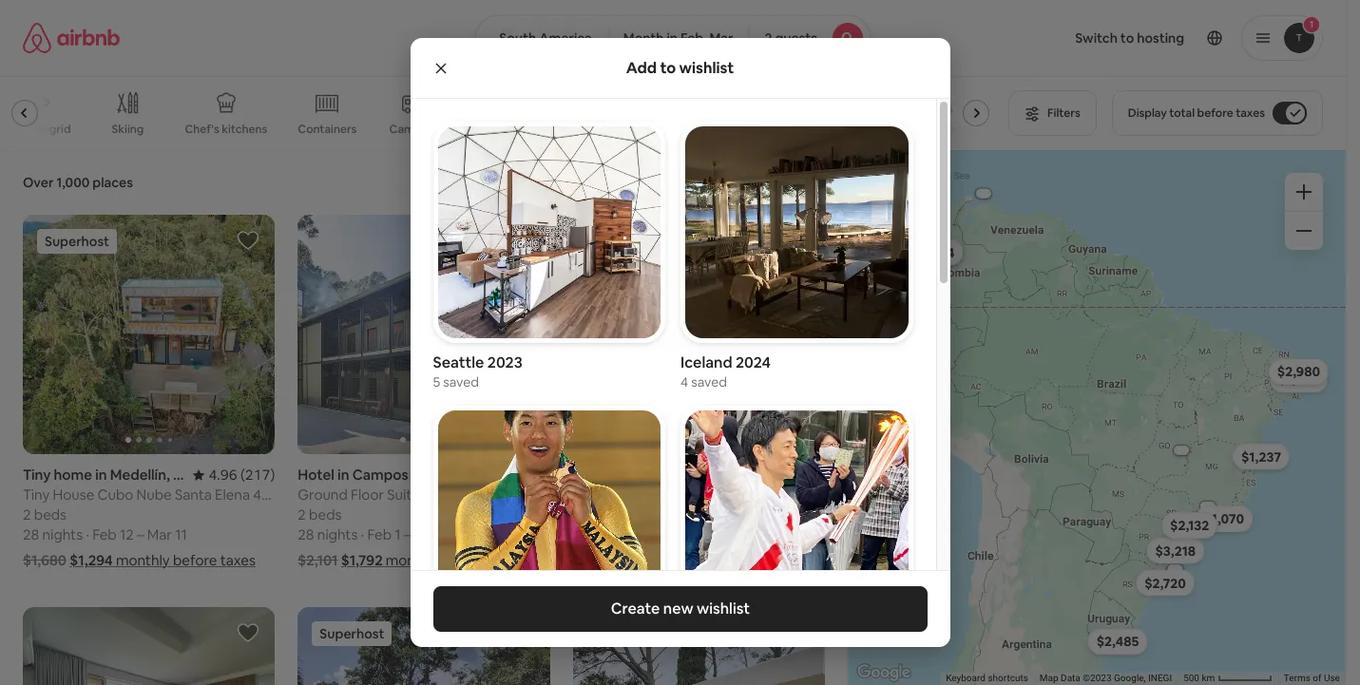 Task type: vqa. For each thing, say whether or not it's contained in the screenshot.
the bottommost '5'
no



Task type: describe. For each thing, give the bounding box(es) containing it.
1 inside 3 queen beds 28 nights · feb 1 – 29 $2,730 $2,027 monthly before taxes
[[670, 526, 676, 544]]

nights inside 3 queen beds 28 nights · feb 1 – 29 $2,730 $2,027 monthly before taxes
[[592, 526, 633, 544]]

$2,027 button
[[904, 238, 963, 265]]

28 for $2,101
[[298, 526, 314, 544]]

$1,680
[[23, 551, 67, 570]]

to
[[660, 58, 676, 77]]

of
[[1313, 673, 1322, 684]]

$1,834
[[1279, 371, 1319, 388]]

wishlist for seattle 2023, 5 saved group
[[433, 122, 665, 390]]

wishlist for iceland 2024, 4 saved group
[[681, 122, 913, 390]]

terms of use link
[[1284, 673, 1340, 684]]

$2,027 inside button
[[913, 243, 955, 260]]

over 1,000 places
[[23, 174, 133, 191]]

500 km
[[1184, 673, 1218, 684]]

golfing
[[645, 122, 685, 137]]

– for 1
[[404, 526, 411, 544]]

saved for seattle
[[443, 373, 479, 390]]

$2,485 button
[[1088, 628, 1148, 655]]

america
[[539, 29, 592, 47]]

· for feb 1 – 29
[[361, 526, 364, 544]]

terms
[[1284, 673, 1311, 684]]

$3,218
[[1155, 542, 1196, 559]]

1 inside 2 beds 28 nights · feb 1 – 29 $2,101 $1,792 monthly before taxes
[[395, 526, 401, 544]]

2024
[[736, 352, 771, 372]]

©2023
[[1083, 673, 1112, 684]]

month in feb, mar
[[623, 29, 733, 47]]

(78)
[[524, 466, 550, 484]]

grid
[[49, 121, 71, 137]]

$1,070
[[1204, 510, 1245, 527]]

before inside 2 beds 28 nights · feb 1 – 29 $2,101 $1,792 monthly before taxes
[[443, 551, 487, 570]]

2 guests
[[765, 29, 817, 47]]

11
[[175, 526, 187, 544]]

$3,218 button
[[1147, 537, 1205, 564]]

chef's kitchens
[[185, 122, 267, 137]]

use
[[1324, 673, 1340, 684]]

south america
[[499, 29, 592, 47]]

taxes inside 2 beds 28 nights · feb 1 – 29 $2,101 $1,792 monthly before taxes
[[490, 551, 526, 570]]

iceland
[[681, 352, 733, 372]]

total
[[1170, 106, 1195, 121]]

keyboard
[[946, 673, 986, 684]]

$1,792
[[341, 551, 383, 570]]

28 inside 3 queen beds 28 nights · feb 1 – 29 $2,730 $2,027 monthly before taxes
[[573, 526, 589, 544]]

create new wishlist
[[611, 599, 750, 619]]

before inside 3 queen beds 28 nights · feb 1 – 29 $2,730 $2,027 monthly before taxes
[[725, 551, 769, 570]]

campers
[[389, 122, 438, 137]]

south america button
[[475, 15, 608, 61]]

google image
[[853, 661, 916, 685]]

add to wishlist
[[626, 58, 734, 77]]

mar inside button
[[710, 29, 733, 47]]

taxes inside "2 beds 28 nights · feb 12 – mar 11 $1,680 $1,294 monthly before taxes"
[[220, 551, 256, 570]]

chef's
[[185, 122, 219, 137]]

$2,132 button
[[1162, 512, 1218, 539]]

camping
[[919, 122, 967, 137]]

saved for iceland
[[691, 373, 727, 390]]

create new wishlist button
[[433, 587, 927, 632]]

2 for 2 guests
[[765, 29, 772, 47]]

before inside button
[[1197, 106, 1234, 121]]

keyboard shortcuts
[[946, 673, 1029, 684]]

500 km button
[[1178, 672, 1278, 685]]

add to wishlist: hotel in campos do jordão, brazil image
[[512, 229, 535, 252]]

4.96 out of 5 average rating,  217 reviews image
[[193, 466, 275, 484]]

5
[[433, 373, 440, 390]]

display total before taxes button
[[1112, 90, 1323, 136]]

$1,294 button
[[905, 239, 964, 265]]

guests
[[775, 29, 817, 47]]

4.68 out of 5 average rating,  78 reviews image
[[477, 466, 550, 484]]

none search field containing south america
[[475, 15, 871, 61]]

google,
[[1114, 673, 1146, 684]]

map data ©2023 google, inegi
[[1040, 673, 1172, 684]]

south
[[499, 29, 536, 47]]

28 for $1,680
[[23, 526, 39, 544]]

create
[[611, 599, 660, 619]]

month in feb, mar button
[[607, 15, 750, 61]]

$1,188 button
[[881, 307, 936, 333]]

3
[[573, 506, 581, 524]]

shortcuts
[[988, 673, 1029, 684]]

beds for 2 beds 28 nights · feb 1 – 29 $2,101 $1,792 monthly before taxes
[[309, 506, 342, 524]]

profile element
[[893, 0, 1323, 76]]

inegi
[[1148, 673, 1172, 684]]

km
[[1202, 673, 1215, 684]]

trending
[[474, 122, 521, 137]]

monthly inside 2 beds 28 nights · feb 1 – 29 $2,101 $1,792 monthly before taxes
[[386, 551, 440, 570]]

$1,464 button
[[866, 216, 924, 243]]

$2,980 button
[[1269, 358, 1329, 385]]

off-the-grid
[[5, 121, 71, 137]]

wishlist for add to wishlist
[[679, 58, 734, 77]]

add
[[626, 58, 657, 77]]

feb inside 3 queen beds 28 nights · feb 1 – 29 $2,730 $2,027 monthly before taxes
[[643, 526, 667, 544]]

add to wishlist: apartment in medellín, colombia image
[[787, 229, 810, 252]]

map
[[1040, 673, 1059, 684]]

over
[[23, 174, 54, 191]]

$1,464
[[874, 221, 916, 238]]

$2,720
[[1145, 574, 1186, 591]]

kitchens
[[222, 122, 267, 137]]

$2,101
[[298, 551, 338, 570]]

2 beds 28 nights · feb 1 – 29 $2,101 $1,792 monthly before taxes
[[298, 506, 526, 570]]



Task type: locate. For each thing, give the bounding box(es) containing it.
amazing
[[722, 121, 769, 137]]

– inside "2 beds 28 nights · feb 12 – mar 11 $1,680 $1,294 monthly before taxes"
[[137, 526, 144, 544]]

queen
[[584, 506, 626, 524]]

group containing off-the-grid
[[0, 76, 997, 150]]

$1,237
[[1242, 448, 1282, 465]]

new place to stay image
[[780, 466, 825, 484]]

– for 12
[[137, 526, 144, 544]]

2
[[765, 29, 772, 47], [23, 506, 31, 524], [298, 506, 306, 524]]

1 horizontal spatial 2
[[298, 506, 306, 524]]

1 beds from the left
[[34, 506, 67, 524]]

boats
[[566, 122, 596, 137]]

$1,294 right the $1,680
[[70, 551, 113, 570]]

1 29 from the left
[[414, 526, 430, 544]]

· inside 3 queen beds 28 nights · feb 1 – 29 $2,730 $2,027 monthly before taxes
[[636, 526, 639, 544]]

nights inside 2 beds 28 nights · feb 1 – 29 $2,101 $1,792 monthly before taxes
[[317, 526, 358, 544]]

· inside "2 beds 28 nights · feb 12 – mar 11 $1,680 $1,294 monthly before taxes"
[[86, 526, 89, 544]]

wishlist down feb, at the right of the page
[[679, 58, 734, 77]]

2 saved from the left
[[691, 373, 727, 390]]

wishlist inside button
[[696, 599, 750, 619]]

add to wishlist dialog
[[410, 38, 950, 685]]

$2,730
[[573, 551, 617, 570]]

wishlist for lake arrowhead 2023, dates for any weekend, 2 saved group
[[433, 406, 665, 685]]

1 horizontal spatial $1,294
[[914, 243, 955, 261]]

4.68 (78)
[[492, 466, 550, 484]]

– inside 2 beds 28 nights · feb 1 – 29 $2,101 $1,792 monthly before taxes
[[404, 526, 411, 544]]

mar inside "2 beds 28 nights · feb 12 – mar 11 $1,680 $1,294 monthly before taxes"
[[147, 526, 172, 544]]

taxes inside "display total before taxes" button
[[1236, 106, 1265, 121]]

$1,294 inside "2 beds 28 nights · feb 12 – mar 11 $1,680 $1,294 monthly before taxes"
[[70, 551, 113, 570]]

nights for $1,680
[[42, 526, 83, 544]]

$2,027
[[913, 243, 955, 260], [620, 551, 664, 570]]

beds for 2 beds 28 nights · feb 12 – mar 11 $1,680 $1,294 monthly before taxes
[[34, 506, 67, 524]]

1 horizontal spatial nights
[[317, 526, 358, 544]]

3 nights from the left
[[592, 526, 633, 544]]

feb up create
[[643, 526, 667, 544]]

0 horizontal spatial mar
[[147, 526, 172, 544]]

beds inside 3 queen beds 28 nights · feb 1 – 29 $2,730 $2,027 monthly before taxes
[[629, 506, 661, 524]]

4
[[681, 373, 688, 390]]

0 horizontal spatial feb
[[92, 526, 117, 544]]

saved inside iceland 2024 4 saved
[[691, 373, 727, 390]]

· for feb 12 – mar 11
[[86, 526, 89, 544]]

$1,294 inside $1,294 'button'
[[914, 243, 955, 261]]

1 – from the left
[[137, 526, 144, 544]]

2 horizontal spatial nights
[[592, 526, 633, 544]]

2 inside "2 beds 28 nights · feb 12 – mar 11 $1,680 $1,294 monthly before taxes"
[[23, 506, 31, 524]]

1 vertical spatial $1,294
[[70, 551, 113, 570]]

0 horizontal spatial monthly
[[116, 551, 170, 570]]

2 – from the left
[[404, 526, 411, 544]]

add to wishlist: apartment in joão pessoa, brazil image
[[237, 622, 260, 645]]

monthly up create new wishlist
[[668, 551, 721, 570]]

0 horizontal spatial $1,294
[[70, 551, 113, 570]]

group
[[0, 76, 997, 150], [23, 215, 275, 454], [298, 215, 802, 454], [573, 215, 825, 454], [23, 608, 275, 685], [298, 608, 550, 685], [573, 608, 825, 685]]

iceland 2024 4 saved
[[681, 352, 771, 390]]

29
[[414, 526, 430, 544], [689, 526, 705, 544]]

1 horizontal spatial feb
[[367, 526, 392, 544]]

feb,
[[681, 29, 707, 47]]

1 vertical spatial $2,027
[[620, 551, 664, 570]]

monthly for nights
[[116, 551, 170, 570]]

1,000
[[56, 174, 90, 191]]

monthly right $1,792
[[386, 551, 440, 570]]

2 for 2 beds 28 nights · feb 1 – 29 $2,101 $1,792 monthly before taxes
[[298, 506, 306, 524]]

28 down 3
[[573, 526, 589, 544]]

2 monthly from the left
[[386, 551, 440, 570]]

– inside 3 queen beds 28 nights · feb 1 – 29 $2,730 $2,027 monthly before taxes
[[679, 526, 686, 544]]

3 – from the left
[[679, 526, 686, 544]]

0 horizontal spatial saved
[[443, 373, 479, 390]]

2 29 from the left
[[689, 526, 705, 544]]

1 horizontal spatial saved
[[691, 373, 727, 390]]

–
[[137, 526, 144, 544], [404, 526, 411, 544], [679, 526, 686, 544]]

3 monthly from the left
[[668, 551, 721, 570]]

0 horizontal spatial –
[[137, 526, 144, 544]]

feb for feb 12 – mar 11
[[92, 526, 117, 544]]

saved down seattle
[[443, 373, 479, 390]]

taxes inside 3 queen beds 28 nights · feb 1 – 29 $2,730 $2,027 monthly before taxes
[[772, 551, 807, 570]]

None search field
[[475, 15, 871, 61]]

places
[[92, 174, 133, 191]]

zoom out image
[[1297, 223, 1312, 239]]

1 28 from the left
[[23, 526, 39, 544]]

·
[[86, 526, 89, 544], [361, 526, 364, 544], [636, 526, 639, 544]]

display total before taxes
[[1128, 106, 1265, 121]]

feb inside "2 beds 28 nights · feb 12 – mar 11 $1,680 $1,294 monthly before taxes"
[[92, 526, 117, 544]]

google map
showing 31 stays. region
[[848, 150, 1346, 685]]

3 queen beds 28 nights · feb 1 – 29 $2,730 $2,027 monthly before taxes
[[573, 506, 807, 570]]

beds inside 2 beds 28 nights · feb 1 – 29 $2,101 $1,792 monthly before taxes
[[309, 506, 342, 524]]

wishlist for create new wishlist
[[696, 599, 750, 619]]

2 horizontal spatial ·
[[636, 526, 639, 544]]

beds right queen
[[629, 506, 661, 524]]

(217)
[[240, 466, 275, 484]]

$2,027 down $1,464 on the top right of the page
[[913, 243, 955, 260]]

4.96
[[209, 466, 237, 484]]

29 inside 2 beds 28 nights · feb 1 – 29 $2,101 $1,792 monthly before taxes
[[414, 526, 430, 544]]

2 horizontal spatial 28
[[573, 526, 589, 544]]

3 feb from the left
[[643, 526, 667, 544]]

28 inside "2 beds 28 nights · feb 12 – mar 11 $1,680 $1,294 monthly before taxes"
[[23, 526, 39, 544]]

28
[[23, 526, 39, 544], [298, 526, 314, 544], [573, 526, 589, 544]]

2 horizontal spatial 2
[[765, 29, 772, 47]]

1 horizontal spatial beds
[[309, 506, 342, 524]]

add to wishlist: tiny home in medellín, colombia image
[[237, 229, 260, 252]]

1 vertical spatial wishlist
[[696, 599, 750, 619]]

2 1 from the left
[[670, 526, 676, 544]]

2 feb from the left
[[367, 526, 392, 544]]

1 · from the left
[[86, 526, 89, 544]]

1 horizontal spatial –
[[404, 526, 411, 544]]

500
[[1184, 673, 1200, 684]]

$1,237 button
[[1233, 443, 1290, 470]]

0 vertical spatial wishlist
[[679, 58, 734, 77]]

feb inside 2 beds 28 nights · feb 1 – 29 $2,101 $1,792 monthly before taxes
[[367, 526, 392, 544]]

off-
[[5, 121, 27, 137]]

zoom in image
[[1297, 184, 1312, 200]]

add to wishlist: home in punta ballena, uruguay image
[[787, 622, 810, 645]]

1 horizontal spatial $2,027
[[913, 243, 955, 260]]

0 vertical spatial $1,294
[[914, 243, 955, 261]]

28 up the $1,680
[[23, 526, 39, 544]]

wishlist right new
[[696, 599, 750, 619]]

2 inside 2 beds 28 nights · feb 1 – 29 $2,101 $1,792 monthly before taxes
[[298, 506, 306, 524]]

0 horizontal spatial 29
[[414, 526, 430, 544]]

2 horizontal spatial beds
[[629, 506, 661, 524]]

2 horizontal spatial feb
[[643, 526, 667, 544]]

keyboard shortcuts button
[[946, 672, 1029, 685]]

taxes right total
[[1236, 106, 1265, 121]]

beds up $2,101
[[309, 506, 342, 524]]

2 up the $1,680
[[23, 506, 31, 524]]

1 1 from the left
[[395, 526, 401, 544]]

beds up the $1,680
[[34, 506, 67, 524]]

the-
[[27, 121, 49, 137]]

3 beds from the left
[[629, 506, 661, 524]]

$2,980
[[1278, 363, 1321, 380]]

add to wishlist: cottage in jardim mirador, brazil image
[[512, 622, 535, 645]]

1 nights from the left
[[42, 526, 83, 544]]

beds
[[34, 506, 67, 524], [309, 506, 342, 524], [629, 506, 661, 524]]

new
[[796, 466, 825, 484]]

taxes up add to wishlist: cottage in jardim mirador, brazil icon
[[490, 551, 526, 570]]

· inside 2 beds 28 nights · feb 1 – 29 $2,101 $1,792 monthly before taxes
[[361, 526, 364, 544]]

2 beds 28 nights · feb 12 – mar 11 $1,680 $1,294 monthly before taxes
[[23, 506, 256, 570]]

before
[[1197, 106, 1234, 121], [173, 551, 217, 570], [443, 551, 487, 570], [725, 551, 769, 570]]

beds inside "2 beds 28 nights · feb 12 – mar 11 $1,680 $1,294 monthly before taxes"
[[34, 506, 67, 524]]

saved down iceland
[[691, 373, 727, 390]]

nights for $2,101
[[317, 526, 358, 544]]

saved inside seattle 2023 5 saved
[[443, 373, 479, 390]]

terms of use
[[1284, 673, 1340, 684]]

1 feb from the left
[[92, 526, 117, 544]]

· left 12
[[86, 526, 89, 544]]

before inside "2 beds 28 nights · feb 12 – mar 11 $1,680 $1,294 monthly before taxes"
[[173, 551, 217, 570]]

2 · from the left
[[361, 526, 364, 544]]

wishlist for dream trips, 1 saved group
[[681, 406, 913, 675]]

2 for 2 beds 28 nights · feb 12 – mar 11 $1,680 $1,294 monthly before taxes
[[23, 506, 31, 524]]

$1,070 button
[[1195, 505, 1253, 532]]

1 vertical spatial mar
[[147, 526, 172, 544]]

2 up $2,101
[[298, 506, 306, 524]]

4.68
[[492, 466, 521, 484]]

· up $1,792
[[361, 526, 364, 544]]

28 inside 2 beds 28 nights · feb 1 – 29 $2,101 $1,792 monthly before taxes
[[298, 526, 314, 544]]

1 saved from the left
[[443, 373, 479, 390]]

1 horizontal spatial 29
[[689, 526, 705, 544]]

1 horizontal spatial 28
[[298, 526, 314, 544]]

mar right feb, at the right of the page
[[710, 29, 733, 47]]

12
[[120, 526, 134, 544]]

1 horizontal spatial 1
[[670, 526, 676, 544]]

0 vertical spatial $2,027
[[913, 243, 955, 260]]

feb left 12
[[92, 526, 117, 544]]

$1,188
[[889, 312, 928, 329]]

taxes up 'add to wishlist: apartment in joão pessoa, brazil' 'icon'
[[220, 551, 256, 570]]

mar left 11
[[147, 526, 172, 544]]

2 nights from the left
[[317, 526, 358, 544]]

0 horizontal spatial beds
[[34, 506, 67, 524]]

0 vertical spatial mar
[[710, 29, 733, 47]]

2 28 from the left
[[298, 526, 314, 544]]

29 inside 3 queen beds 28 nights · feb 1 – 29 $2,730 $2,027 monthly before taxes
[[689, 526, 705, 544]]

2 beds from the left
[[309, 506, 342, 524]]

monthly down 12
[[116, 551, 170, 570]]

$1,294 down $1,464 on the top right of the page
[[914, 243, 955, 261]]

skiing
[[112, 122, 144, 137]]

nights up the $1,680
[[42, 526, 83, 544]]

0 horizontal spatial 2
[[23, 506, 31, 524]]

2 horizontal spatial –
[[679, 526, 686, 544]]

2 guests button
[[749, 15, 871, 61]]

1 horizontal spatial mar
[[710, 29, 733, 47]]

2 left guests
[[765, 29, 772, 47]]

mar
[[710, 29, 733, 47], [147, 526, 172, 544]]

domes
[[840, 122, 878, 137]]

display
[[1128, 106, 1167, 121]]

views
[[772, 121, 802, 137]]

feb
[[92, 526, 117, 544], [367, 526, 392, 544], [643, 526, 667, 544]]

2023
[[487, 352, 523, 372]]

containers
[[298, 122, 357, 137]]

$2,132
[[1170, 517, 1210, 534]]

month
[[623, 29, 664, 47]]

monthly
[[116, 551, 170, 570], [386, 551, 440, 570], [668, 551, 721, 570]]

feb up $1,792
[[367, 526, 392, 544]]

$2,027 right $2,730 at the bottom
[[620, 551, 664, 570]]

monthly inside 3 queen beds 28 nights · feb 1 – 29 $2,730 $2,027 monthly before taxes
[[668, 551, 721, 570]]

in
[[667, 29, 678, 47]]

0 horizontal spatial 1
[[395, 526, 401, 544]]

feb for feb 1 – 29
[[367, 526, 392, 544]]

1 horizontal spatial ·
[[361, 526, 364, 544]]

taxes up add to wishlist: home in punta ballena, uruguay "image"
[[772, 551, 807, 570]]

1 horizontal spatial monthly
[[386, 551, 440, 570]]

$2,485
[[1097, 633, 1139, 650]]

new
[[663, 599, 693, 619]]

2 horizontal spatial monthly
[[668, 551, 721, 570]]

seattle 2023 5 saved
[[433, 352, 523, 390]]

3 28 from the left
[[573, 526, 589, 544]]

0 horizontal spatial 28
[[23, 526, 39, 544]]

monthly inside "2 beds 28 nights · feb 12 – mar 11 $1,680 $1,294 monthly before taxes"
[[116, 551, 170, 570]]

taxes
[[1236, 106, 1265, 121], [220, 551, 256, 570], [490, 551, 526, 570], [772, 551, 807, 570]]

0 horizontal spatial nights
[[42, 526, 83, 544]]

nights up $2,101
[[317, 526, 358, 544]]

nights down queen
[[592, 526, 633, 544]]

nights inside "2 beds 28 nights · feb 12 – mar 11 $1,680 $1,294 monthly before taxes"
[[42, 526, 83, 544]]

3 · from the left
[[636, 526, 639, 544]]

1
[[395, 526, 401, 544], [670, 526, 676, 544]]

1 monthly from the left
[[116, 551, 170, 570]]

28 up $2,101
[[298, 526, 314, 544]]

$2,720 button
[[1136, 570, 1195, 596]]

0 horizontal spatial ·
[[86, 526, 89, 544]]

· up create
[[636, 526, 639, 544]]

monthly for 28
[[668, 551, 721, 570]]

$2,027 inside 3 queen beds 28 nights · feb 1 – 29 $2,730 $2,027 monthly before taxes
[[620, 551, 664, 570]]

0 horizontal spatial $2,027
[[620, 551, 664, 570]]

2 inside 2 guests button
[[765, 29, 772, 47]]

4.96 (217)
[[209, 466, 275, 484]]



